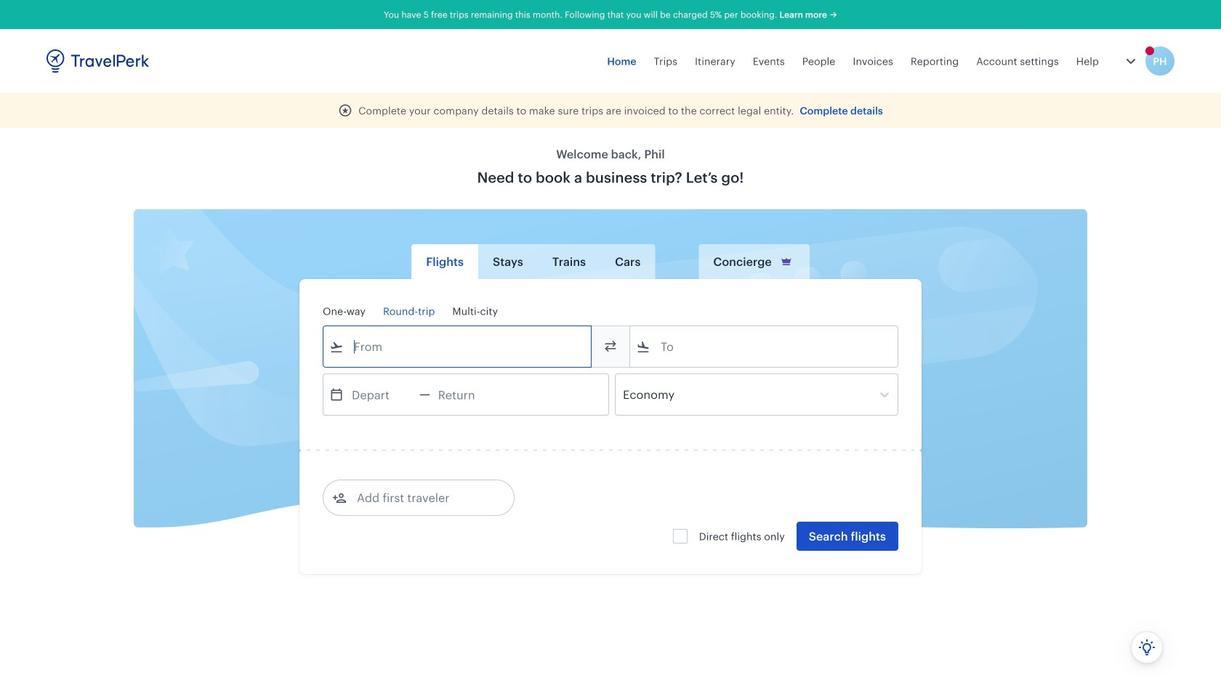 Task type: describe. For each thing, give the bounding box(es) containing it.
Add first traveler search field
[[347, 486, 498, 510]]

From search field
[[344, 335, 572, 359]]

Depart text field
[[344, 375, 420, 415]]

To search field
[[651, 335, 879, 359]]



Task type: locate. For each thing, give the bounding box(es) containing it.
Return text field
[[430, 375, 506, 415]]



Task type: vqa. For each thing, say whether or not it's contained in the screenshot.
Add traveler search box
no



